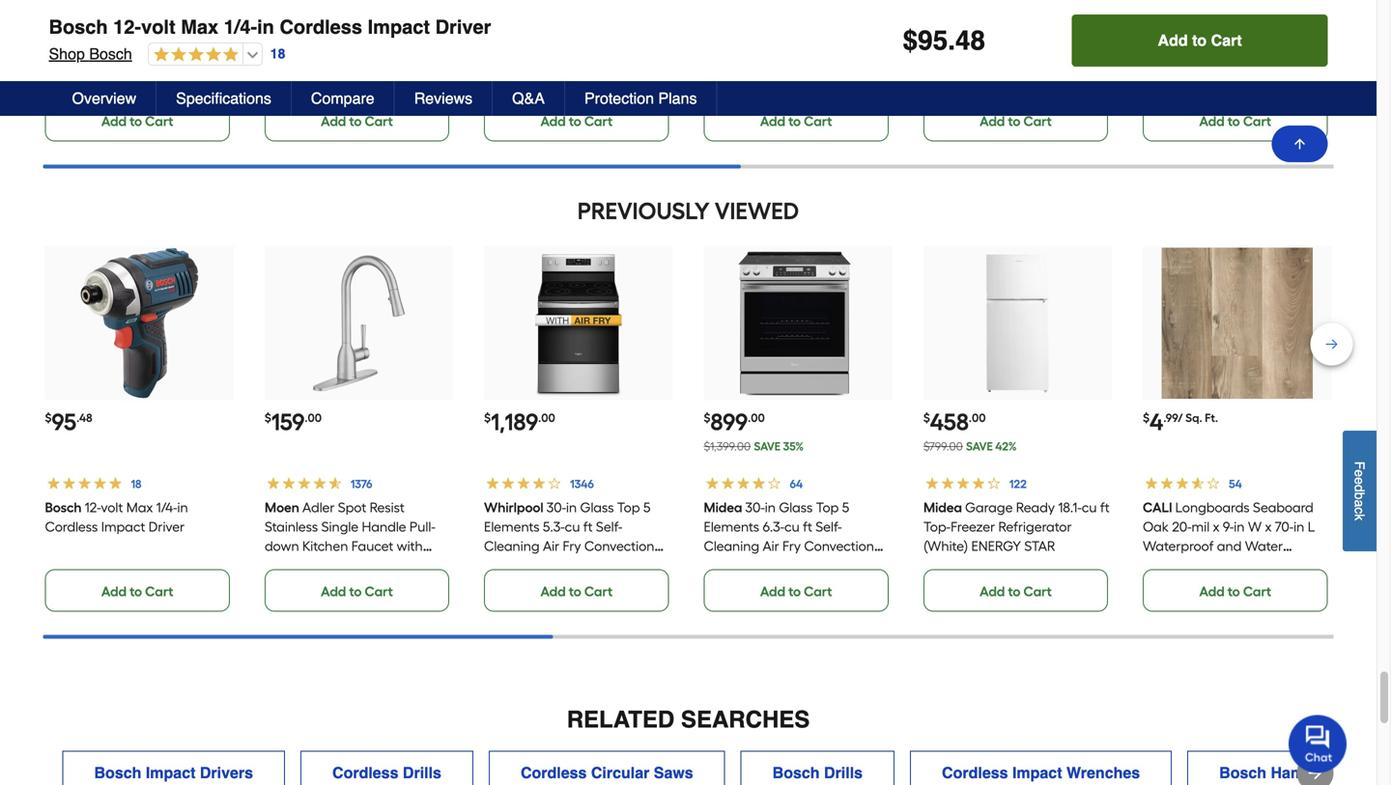 Task type: describe. For each thing, give the bounding box(es) containing it.
bosch inside 95 list item
[[45, 500, 82, 516]]

to inside 95 list item
[[130, 584, 142, 600]]

top for 30-in glass top 5 elements 5.3-cu ft self- cleaning air fry convection oven freestanding electric range (fingerprint resistant stainless steel)
[[617, 500, 640, 516]]

shop
[[49, 45, 85, 63]]

included)
[[704, 87, 761, 104]]

cu inside garage ready 18.1-cu ft top-freezer refrigerator (white) energy star
[[1082, 500, 1097, 516]]

midea for 458
[[923, 500, 962, 516]]

spot
[[338, 500, 366, 516]]

specifications button
[[157, 81, 292, 116]]

chat invite button image
[[1289, 714, 1348, 773]]

drivers
[[200, 764, 253, 782]]

b
[[1352, 492, 1368, 500]]

to inside button
[[1192, 31, 1207, 49]]

48
[[955, 25, 986, 56]]

longboards
[[1176, 500, 1250, 516]]

bosch 12-volt max 1/4-in cordless impact driver
[[49, 16, 491, 38]]

add inside 1,189 list item
[[541, 584, 566, 600]]

6 list item from the left
[[1143, 0, 1332, 142]]

to inside the "profactor 18-volt 8-amp 7-1/4-in cordless circular saw kit (1-battery & charger included) add to cart"
[[788, 113, 801, 130]]

2- inside impact tough 1/4-in x 2- 1/2-in square/robertson impact driver bit (3-piece)
[[1317, 29, 1329, 46]]

bosch impact drivers link
[[62, 751, 285, 785]]

v
[[982, 29, 991, 46]]

protection
[[584, 89, 654, 107]]

cu for 30-in glass top 5 elements 6.3-cu ft self- cleaning air fry convection oven slide-in smart electric range (stainless steel)
[[784, 519, 800, 535]]

2 bosch link from the top
[[484, 29, 668, 65]]

4
[[1150, 408, 1163, 436]]

add to cart inside 4 list item
[[1199, 584, 1271, 600]]

.00 for 159
[[305, 411, 322, 425]]

$ 1,189 .00
[[484, 408, 555, 436]]

.00 for 458
[[969, 411, 986, 425]]

add to cart link inside 1,189 list item
[[484, 570, 669, 612]]

midea 30-in glass top 5 elements 6.3-cu ft self-cleaning air fry convection oven slide-in smart electric range (stainless steel) image
[[723, 248, 874, 399]]

f e e d b a c k
[[1352, 461, 1368, 521]]

reviews button
[[395, 81, 493, 116]]

.
[[948, 25, 955, 56]]

12-volt max 1/4-in cordless impact driver
[[45, 500, 188, 535]]

oven for freestanding
[[484, 558, 517, 574]]

add to cart inside 458 'list item'
[[980, 584, 1052, 600]]

2- inside driven 1/4-in x 2-in torx impact driver bit (2-piece)
[[172, 29, 184, 46]]

18- inside 18-volt 1/2-in keyless brushless cordless drill (1- battery included, charger included and soft bag included)
[[304, 29, 320, 46]]

add to cart inside 1,189 list item
[[541, 584, 613, 600]]

fry for 5.3-
[[563, 538, 581, 555]]

steel) for (stainless
[[808, 577, 841, 593]]

with
[[396, 538, 423, 555]]

cordless inside 18-volt 1/2-in keyless brushless cordless drill (1- battery included, charger included and soft bag included)
[[325, 48, 378, 65]]

2 profactor 18-volt 8-amp 7-1/4-in cordless circular saw kit (1-battery & charger included) link from the top
[[704, 29, 886, 104]]

add to cart link inside 899 list item
[[704, 570, 889, 612]]

5 list item from the left
[[923, 0, 1112, 142]]

lithium
[[923, 48, 969, 65]]

3 drills from the left
[[1337, 764, 1376, 782]]

self- for (fingerprint
[[596, 519, 623, 535]]

arrow right image
[[1306, 764, 1325, 783]]

electric inside 30-in glass top 5 elements 5.3-cu ft self- cleaning air fry convection oven freestanding electric range (fingerprint resistant stainless steel)
[[604, 558, 648, 574]]

resistant inside longboards seaboard oak 20-mil x 9-in w x 70-in l waterproof and water resistant interlocking luxury vinyl plank flooring (26.62-sq ft/ carton)
[[1143, 558, 1198, 574]]

sq.
[[1186, 411, 1202, 425]]

cordless inside the "profactor 18-volt 8-amp 7-1/4-in cordless circular saw kit (1-battery & charger included) add to cart"
[[749, 48, 802, 65]]

(1- inside the "profactor 18-volt 8-amp 7-1/4-in cordless circular saw kit (1-battery & charger included) add to cart"
[[723, 68, 736, 84]]

impact inside "link"
[[1012, 764, 1062, 782]]

cart inside 95 list item
[[145, 584, 173, 600]]

bag
[[377, 87, 402, 104]]

volt inside 12-volt max 1/4-in cordless impact driver
[[101, 500, 123, 516]]

water
[[1245, 538, 1283, 555]]

to inside the 159 list item
[[349, 584, 362, 600]]

driver inside impact tough 1/4-in x 2- 1/2-in square/robertson impact driver bit (3-piece)
[[1190, 68, 1227, 84]]

(1- inside 18-volt 1/2-in keyless brushless cordless drill (1- battery included, charger included and soft bag included)
[[407, 48, 420, 65]]

in inside the "profactor 18-volt 8-amp 7-1/4-in cordless circular saw kit (1-battery & charger included) add to cart"
[[735, 48, 745, 65]]

to right q&a button
[[569, 113, 581, 130]]

$ for $ 1,189 .00
[[484, 411, 491, 425]]

moen
[[265, 500, 299, 516]]

5 for 30-in glass top 5 elements 6.3-cu ft self- cleaning air fry convection oven slide-in smart electric range (stainless steel)
[[842, 500, 849, 516]]

1/4- inside driven 1/4-in x 2-in torx impact driver bit (2-piece)
[[127, 29, 148, 46]]

battery inside the "profactor 18-volt 8-amp 7-1/4-in cordless circular saw kit (1-battery & charger included) add to cart"
[[736, 68, 781, 84]]

sq
[[1304, 577, 1319, 593]]

add inside 458 'list item'
[[980, 584, 1005, 600]]

add inside the 159 list item
[[321, 584, 346, 600]]

add to cart link inside 95 list item
[[45, 570, 230, 612]]

save for 899
[[754, 440, 781, 454]]

and inside longboards seaboard oak 20-mil x 9-in w x 70-in l waterproof and water resistant interlocking luxury vinyl plank flooring (26.62-sq ft/ carton)
[[1217, 538, 1242, 555]]

to inside 4 list item
[[1228, 584, 1240, 600]]

compare
[[311, 89, 375, 107]]

cart inside button
[[1211, 31, 1242, 49]]

(2-
[[151, 48, 166, 65]]

cali
[[1143, 500, 1173, 516]]

899
[[711, 408, 748, 436]]

4 list item
[[1143, 246, 1332, 613]]

(stainless
[[747, 577, 804, 593]]

k
[[1352, 514, 1368, 521]]

cordless inside 12-volt max 1/4-in cordless impact driver
[[45, 519, 98, 535]]

oven for slide-
[[704, 558, 737, 574]]

cordless inside the cordless drills link
[[332, 764, 398, 782]]

159
[[271, 408, 305, 436]]

cart inside 458 'list item'
[[1024, 584, 1052, 600]]

mil
[[1192, 519, 1210, 535]]

saw
[[857, 48, 883, 65]]

95 list item
[[45, 246, 234, 612]]

compare button
[[292, 81, 395, 116]]

convection for (fingerprint
[[585, 538, 655, 555]]

stainless inside 30-in glass top 5 elements 5.3-cu ft self- cleaning air fry convection oven freestanding electric range (fingerprint resistant stainless steel)
[[484, 596, 538, 613]]

impact inside driven 1/4-in x 2-in torx impact driver bit (2-piece)
[[45, 48, 89, 65]]

in inside 12-volt max 1/4-in cordless impact driver
[[177, 500, 188, 516]]

30-in glass top 5 elements 5.3-cu ft self- cleaning air fry convection oven freestanding electric range (fingerprint resistant stainless steel)
[[484, 500, 657, 613]]

driver inside driven 1/4-in x 2-in torx impact driver bit (2-piece)
[[92, 48, 128, 65]]

previously viewed
[[578, 197, 799, 225]]

to down overview
[[130, 113, 142, 130]]

add down overview
[[101, 113, 127, 130]]

bosch hammer drills
[[1219, 764, 1376, 782]]

f
[[1352, 461, 1368, 470]]

add inside 95 list item
[[101, 584, 127, 600]]

w
[[1248, 519, 1262, 535]]

cart inside the 159 list item
[[365, 584, 393, 600]]

1 e from the top
[[1352, 470, 1368, 477]]

in inside 30-in glass top 5 elements 5.3-cu ft self- cleaning air fry convection oven freestanding electric range (fingerprint resistant stainless steel)
[[566, 500, 577, 516]]

elements for whirlpool
[[484, 519, 540, 535]]

3.7-v 1 amp-hour; lithium battery
[[923, 29, 1069, 65]]

electric inside 30-in glass top 5 elements 6.3-cu ft self- cleaning air fry convection oven slide-in smart electric range (stainless steel)
[[829, 558, 873, 574]]

0 horizontal spatial circular
[[591, 764, 650, 782]]

$ 159 .00
[[265, 408, 322, 436]]

ft/
[[1143, 596, 1158, 613]]

x left 9-
[[1213, 519, 1220, 535]]

freestanding
[[520, 558, 600, 574]]

to down compare
[[349, 113, 362, 130]]

bosch 12-volt max 1/4-in cordless impact driver image
[[64, 248, 215, 399]]

luxury
[[1276, 558, 1317, 574]]

plate
[[298, 558, 329, 574]]

(white)
[[923, 538, 968, 555]]

to down "3.7-v 1 amp-hour; lithium battery"
[[1008, 113, 1021, 130]]

protection plans button
[[565, 81, 717, 116]]

soft
[[349, 87, 374, 104]]

.48
[[76, 411, 92, 425]]

bit inside driven 1/4-in x 2-in torx impact driver bit (2-piece)
[[132, 48, 147, 65]]

cali longboards seaboard oak 20-mil x 9-in w x 70-in l waterproof and water resistant interlocking luxury vinyl plank flooring (26.62-sq ft/ carton) image
[[1162, 248, 1313, 399]]

d
[[1352, 485, 1368, 492]]

add down square/robertson
[[1199, 113, 1225, 130]]

previously
[[578, 197, 710, 225]]

keyless
[[382, 29, 426, 46]]

1 profactor 18-volt 8-amp 7-1/4-in cordless circular saw kit (1-battery & charger included) link from the top
[[704, 0, 892, 104]]

longboards seaboard oak 20-mil x 9-in w x 70-in l waterproof and water resistant interlocking luxury vinyl plank flooring (26.62-sq ft/ carton)
[[1143, 500, 1319, 613]]

add to cart inside the 159 list item
[[321, 584, 393, 600]]

drills for cordless drills
[[403, 764, 441, 782]]

save for 458
[[966, 440, 993, 454]]

bosch impact drivers
[[94, 764, 253, 782]]

x right w
[[1265, 519, 1272, 535]]

related searches
[[567, 707, 810, 733]]

drill
[[381, 48, 404, 65]]

previously viewed heading
[[43, 192, 1334, 231]]

1 horizontal spatial max
[[181, 16, 218, 38]]

battery inside "3.7-v 1 amp-hour; lithium battery"
[[973, 48, 1018, 65]]

5.3-
[[543, 519, 565, 535]]

cart inside the "profactor 18-volt 8-amp 7-1/4-in cordless circular saw kit (1-battery & charger included) add to cart"
[[804, 113, 832, 130]]

elements for midea
[[704, 519, 759, 535]]

899 list item
[[704, 246, 892, 612]]

1/4- inside the "profactor 18-volt 8-amp 7-1/4-in cordless circular saw kit (1-battery & charger included) add to cart"
[[714, 48, 735, 65]]

1/4- inside 12-volt max 1/4-in cordless impact driver
[[156, 500, 177, 516]]

steel) for stainless
[[541, 596, 574, 613]]

oak
[[1143, 519, 1169, 535]]

driven 1/4-in x 2-in torx impact driver bit (2-piece)
[[45, 29, 224, 65]]

cordless inside the cordless impact wrenches "link"
[[942, 764, 1008, 782]]

9-
[[1223, 519, 1234, 535]]

$ 899 .00
[[704, 408, 765, 436]]

top for 30-in glass top 5 elements 6.3-cu ft self- cleaning air fry convection oven slide-in smart electric range (stainless steel)
[[816, 500, 839, 516]]

add inside 899 list item
[[760, 584, 785, 600]]

5 for 30-in glass top 5 elements 5.3-cu ft self- cleaning air fry convection oven freestanding electric range (fingerprint resistant stainless steel)
[[644, 500, 651, 516]]

circular inside the "profactor 18-volt 8-amp 7-1/4-in cordless circular saw kit (1-battery & charger included) add to cart"
[[805, 48, 853, 65]]

95 for .
[[918, 25, 948, 56]]

whirlpool
[[484, 500, 544, 516]]

waterproof
[[1143, 538, 1214, 555]]

list item containing profactor 18-volt 8-amp 7-1/4-in cordless circular saw kit (1-battery & charger included)
[[704, 0, 892, 142]]

add down compare
[[321, 113, 346, 130]]

cart inside 899 list item
[[804, 584, 832, 600]]

resistant inside 30-in glass top 5 elements 5.3-cu ft self- cleaning air fry convection oven freestanding electric range (fingerprint resistant stainless steel)
[[601, 577, 657, 593]]

profactor
[[744, 29, 800, 46]]

add inside 4 list item
[[1199, 584, 1225, 600]]

saws
[[654, 764, 693, 782]]

glass for 5.3-
[[580, 500, 614, 516]]

7-
[[704, 48, 714, 65]]

single
[[321, 519, 358, 535]]

interlocking
[[1202, 558, 1273, 574]]

1,189
[[491, 408, 538, 436]]

bit inside impact tough 1/4-in x 2- 1/2-in square/robertson impact driver bit (3-piece)
[[1230, 68, 1246, 84]]

volt inside 18-volt 1/2-in keyless brushless cordless drill (1- battery included, charger included and soft bag included)
[[320, 29, 343, 46]]

ready
[[1016, 500, 1055, 516]]

and inside 18-volt 1/2-in keyless brushless cordless drill (1- battery included, charger included and soft bag included)
[[321, 87, 346, 104]]

range inside 30-in glass top 5 elements 5.3-cu ft self- cleaning air fry convection oven freestanding electric range (fingerprint resistant stainless steel)
[[484, 577, 524, 593]]

midea for 899
[[704, 500, 742, 516]]

$ 95 . 48
[[903, 25, 986, 56]]

$ for $ 159 .00
[[265, 411, 271, 425]]

convection for electric
[[804, 538, 874, 555]]

battery inside 18-volt 1/2-in keyless brushless cordless drill (1- battery included, charger included and soft bag included)
[[265, 68, 310, 84]]

18.1-
[[1058, 500, 1082, 516]]

add down the q&a
[[541, 113, 566, 130]]



Task type: vqa. For each thing, say whether or not it's contained in the screenshot.
Capacity
no



Task type: locate. For each thing, give the bounding box(es) containing it.
ft for 30-in glass top 5 elements 5.3-cu ft self- cleaning air fry convection oven freestanding electric range (fingerprint resistant stainless steel)
[[583, 519, 593, 535]]

ft inside 30-in glass top 5 elements 5.3-cu ft self- cleaning air fry convection oven freestanding electric range (fingerprint resistant stainless steel)
[[583, 519, 593, 535]]

1 oven from the left
[[484, 558, 517, 574]]

.00 for 1,189
[[538, 411, 555, 425]]

1 horizontal spatial 5
[[842, 500, 849, 516]]

to down "freestanding"
[[569, 584, 581, 600]]

stainless
[[265, 519, 318, 535], [484, 596, 538, 613]]

specifications
[[176, 89, 271, 107]]

self- for electric
[[816, 519, 842, 535]]

ft for 30-in glass top 5 elements 6.3-cu ft self- cleaning air fry convection oven slide-in smart electric range (stainless steel)
[[803, 519, 812, 535]]

range inside 30-in glass top 5 elements 6.3-cu ft self- cleaning air fry convection oven slide-in smart electric range (stainless steel)
[[704, 577, 744, 593]]

fry for 6.3-
[[783, 538, 801, 555]]

1 vertical spatial resistant
[[601, 577, 657, 593]]

1 cleaning from the left
[[484, 538, 540, 555]]

adler
[[302, 500, 335, 516]]

$799.00 save 42%
[[923, 440, 1017, 454]]

battery up included
[[265, 68, 310, 84]]

2 electric from the left
[[829, 558, 873, 574]]

glass for 6.3-
[[779, 500, 813, 516]]

cu for 30-in glass top 5 elements 5.3-cu ft self- cleaning air fry convection oven freestanding electric range (fingerprint resistant stainless steel)
[[565, 519, 580, 535]]

$ for $ 95 .48
[[45, 411, 52, 425]]

stainless down 'moen'
[[265, 519, 318, 535]]

1 horizontal spatial drills
[[824, 764, 863, 782]]

$ for $ 4 .99/ sq. ft.
[[1143, 411, 1150, 425]]

elements left the 6.3-
[[704, 519, 759, 535]]

2 fry from the left
[[783, 538, 801, 555]]

stainless inside adler spot resist stainless single handle pull- down kitchen faucet with deck plate
[[265, 519, 318, 535]]

2 drills from the left
[[824, 764, 863, 782]]

$ 4 .99/ sq. ft.
[[1143, 408, 1218, 436]]

12- down $ 95 .48 at the left
[[85, 500, 101, 516]]

top inside 30-in glass top 5 elements 6.3-cu ft self- cleaning air fry convection oven slide-in smart electric range (stainless steel)
[[816, 500, 839, 516]]

1 horizontal spatial battery
[[736, 68, 781, 84]]

charger inside 18-volt 1/2-in keyless brushless cordless drill (1- battery included, charger included and soft bag included)
[[372, 68, 424, 84]]

1 horizontal spatial (1-
[[723, 68, 736, 84]]

1 electric from the left
[[604, 558, 648, 574]]

0 vertical spatial max
[[181, 16, 218, 38]]

2- right tough
[[1317, 29, 1329, 46]]

.00 up whirlpool
[[538, 411, 555, 425]]

oven inside 30-in glass top 5 elements 6.3-cu ft self- cleaning air fry convection oven slide-in smart electric range (stainless steel)
[[704, 558, 737, 574]]

1 horizontal spatial electric
[[829, 558, 873, 574]]

0 horizontal spatial self-
[[596, 519, 623, 535]]

1 horizontal spatial resistant
[[1143, 558, 1198, 574]]

$ up whirlpool
[[484, 411, 491, 425]]

fry up "freestanding"
[[563, 538, 581, 555]]

self- right 5.3-
[[596, 519, 623, 535]]

0 vertical spatial 95
[[918, 25, 948, 56]]

30-in glass top 5 elements 6.3-cu ft self- cleaning air fry convection oven slide-in smart electric range (stainless steel)
[[704, 500, 874, 593]]

2 oven from the left
[[704, 558, 737, 574]]

piece) inside impact tough 1/4-in x 2- 1/2-in square/robertson impact driver bit (3-piece)
[[1264, 68, 1301, 84]]

0 horizontal spatial 12-
[[85, 500, 101, 516]]

5 inside 30-in glass top 5 elements 5.3-cu ft self- cleaning air fry convection oven freestanding electric range (fingerprint resistant stainless steel)
[[644, 500, 651, 516]]

reviews
[[414, 89, 473, 107]]

2 .00 from the left
[[538, 411, 555, 425]]

midea garage ready 18.1-cu ft top-freezer refrigerator (white) energy star image
[[942, 248, 1093, 399]]

0 horizontal spatial fry
[[563, 538, 581, 555]]

18- up brushless
[[304, 29, 320, 46]]

1 vertical spatial (1-
[[723, 68, 736, 84]]

add down the plate
[[321, 584, 346, 600]]

charger inside the "profactor 18-volt 8-amp 7-1/4-in cordless circular saw kit (1-battery & charger included) add to cart"
[[797, 68, 848, 84]]

0 horizontal spatial battery
[[265, 68, 310, 84]]

piece) down "torx"
[[166, 48, 203, 65]]

0 horizontal spatial midea
[[704, 500, 742, 516]]

1 horizontal spatial piece)
[[1264, 68, 1301, 84]]

add to cart link inside 4 list item
[[1143, 570, 1328, 612]]

midea down $1,399.00
[[704, 500, 742, 516]]

1/2- inside 18-volt 1/2-in keyless brushless cordless drill (1- battery included, charger included and soft bag included)
[[346, 29, 367, 46]]

.00
[[305, 411, 322, 425], [538, 411, 555, 425], [748, 411, 765, 425], [969, 411, 986, 425]]

30- up the 6.3-
[[745, 500, 765, 516]]

18
[[270, 46, 285, 62]]

deck
[[265, 558, 295, 574]]

elements inside 30-in glass top 5 elements 5.3-cu ft self- cleaning air fry convection oven freestanding electric range (fingerprint resistant stainless steel)
[[484, 519, 540, 535]]

to inside 899 list item
[[788, 584, 801, 600]]

fry inside 30-in glass top 5 elements 5.3-cu ft self- cleaning air fry convection oven freestanding electric range (fingerprint resistant stainless steel)
[[563, 538, 581, 555]]

1 18- from the left
[[304, 29, 320, 46]]

$ for $ 95 . 48
[[903, 25, 918, 56]]

1 convection from the left
[[585, 538, 655, 555]]

0 horizontal spatial and
[[321, 87, 346, 104]]

1 vertical spatial and
[[1217, 538, 1242, 555]]

2 charger from the left
[[797, 68, 848, 84]]

1 horizontal spatial fry
[[783, 538, 801, 555]]

to down square/robertson
[[1228, 113, 1240, 130]]

0 horizontal spatial glass
[[580, 500, 614, 516]]

amp
[[856, 29, 886, 46]]

1 charger from the left
[[372, 68, 424, 84]]

3 list item from the left
[[484, 0, 673, 142]]

to down 12-volt max 1/4-in cordless impact driver
[[130, 584, 142, 600]]

cleaning down whirlpool
[[484, 538, 540, 555]]

steel) down (fingerprint
[[541, 596, 574, 613]]

garage
[[965, 500, 1013, 516]]

18- inside the "profactor 18-volt 8-amp 7-1/4-in cordless circular saw kit (1-battery & charger included) add to cart"
[[804, 29, 820, 46]]

0 horizontal spatial bit
[[132, 48, 147, 65]]

add inside add to cart button
[[1158, 31, 1188, 49]]

save inside 458 'list item'
[[966, 440, 993, 454]]

to left tough
[[1192, 31, 1207, 49]]

0 horizontal spatial resistant
[[601, 577, 657, 593]]

1 vertical spatial piece)
[[1264, 68, 1301, 84]]

2 midea from the left
[[923, 500, 962, 516]]

$ for $ 899 .00
[[704, 411, 711, 425]]

save left the 42% on the right of page
[[966, 440, 993, 454]]

95
[[918, 25, 948, 56], [52, 408, 76, 436]]

1 vertical spatial stainless
[[484, 596, 538, 613]]

ft right the 6.3-
[[803, 519, 812, 535]]

1/2- up 'included,'
[[346, 29, 367, 46]]

12- up the shop bosch at the top left of page
[[113, 16, 141, 38]]

$ for $ 458 .00
[[923, 411, 930, 425]]

volt inside the "profactor 18-volt 8-amp 7-1/4-in cordless circular saw kit (1-battery & charger included) add to cart"
[[820, 29, 842, 46]]

$ inside $ 899 .00
[[704, 411, 711, 425]]

0 horizontal spatial drills
[[403, 764, 441, 782]]

elements down whirlpool
[[484, 519, 540, 535]]

arrow up image
[[1292, 136, 1308, 152]]

bosch
[[49, 16, 108, 38], [45, 29, 82, 46], [265, 29, 301, 46], [484, 29, 521, 46], [923, 29, 960, 46], [1143, 29, 1180, 46], [89, 45, 132, 63], [45, 500, 82, 516], [94, 764, 141, 782], [773, 764, 820, 782], [1219, 764, 1267, 782]]

1 vertical spatial 95
[[52, 408, 76, 436]]

cu right ready
[[1082, 500, 1097, 516]]

(1- right drill
[[407, 48, 420, 65]]

to
[[1192, 31, 1207, 49], [130, 113, 142, 130], [349, 113, 362, 130], [569, 113, 581, 130], [788, 113, 801, 130], [1008, 113, 1021, 130], [1228, 113, 1240, 130], [130, 584, 142, 600], [349, 584, 362, 600], [569, 584, 581, 600], [788, 584, 801, 600], [1008, 584, 1021, 600], [1228, 584, 1240, 600]]

3 .00 from the left
[[748, 411, 765, 425]]

e up b
[[1352, 477, 1368, 485]]

add to cart link
[[45, 99, 230, 142], [265, 99, 449, 142], [484, 99, 669, 142], [704, 99, 889, 142], [923, 99, 1108, 142], [1143, 99, 1328, 142], [45, 570, 230, 612], [265, 570, 449, 612], [484, 570, 669, 612], [704, 570, 889, 612], [923, 570, 1108, 612], [1143, 570, 1328, 612]]

q&a
[[512, 89, 545, 107]]

profactor 18-volt 8-amp 7-1/4-in cordless circular saw kit (1-battery & charger included) add to cart
[[704, 29, 886, 130]]

$ left .48 on the left
[[45, 411, 52, 425]]

c
[[1352, 507, 1368, 514]]

to inside 1,189 list item
[[569, 584, 581, 600]]

ft right 18.1-
[[1100, 500, 1109, 516]]

0 horizontal spatial 30-
[[547, 500, 566, 516]]

2 2- from the left
[[1317, 29, 1329, 46]]

1 save from the left
[[754, 440, 781, 454]]

hour;
[[1036, 29, 1069, 46]]

convection up "freestanding"
[[585, 538, 655, 555]]

smart
[[788, 558, 826, 574]]

cart inside 4 list item
[[1243, 584, 1271, 600]]

self- inside 30-in glass top 5 elements 5.3-cu ft self- cleaning air fry convection oven freestanding electric range (fingerprint resistant stainless steel)
[[596, 519, 623, 535]]

and down 9-
[[1217, 538, 1242, 555]]

cleaning for freestanding
[[484, 538, 540, 555]]

458 list item
[[923, 246, 1112, 612]]

drills for bosch drills
[[824, 764, 863, 782]]

1 2- from the left
[[172, 29, 184, 46]]

30-
[[547, 500, 566, 516], [745, 500, 765, 516]]

1 horizontal spatial oven
[[704, 558, 737, 574]]

and
[[321, 87, 346, 104], [1217, 538, 1242, 555]]

0 horizontal spatial steel)
[[541, 596, 574, 613]]

related
[[567, 707, 675, 733]]

square/robertson
[[1179, 48, 1292, 65]]

1 horizontal spatial glass
[[779, 500, 813, 516]]

add down &
[[760, 113, 785, 130]]

1 vertical spatial 1/2-
[[1143, 48, 1165, 65]]

circular
[[805, 48, 853, 65], [591, 764, 650, 782]]

piece) inside driven 1/4-in x 2-in torx impact driver bit (2-piece)
[[166, 48, 203, 65]]

elements
[[484, 519, 540, 535], [704, 519, 759, 535]]

a
[[1352, 500, 1368, 507]]

0 horizontal spatial (1-
[[407, 48, 420, 65]]

overview button
[[53, 81, 157, 116]]

1 horizontal spatial ft
[[803, 519, 812, 535]]

1 horizontal spatial self-
[[816, 519, 842, 535]]

1 horizontal spatial save
[[966, 440, 993, 454]]

0 horizontal spatial cu
[[565, 519, 580, 535]]

1 self- from the left
[[596, 519, 623, 535]]

2 18- from the left
[[804, 29, 820, 46]]

list item
[[45, 0, 234, 142], [265, 0, 453, 142], [484, 0, 673, 142], [704, 0, 892, 142], [923, 0, 1112, 142], [1143, 0, 1332, 142]]

0 vertical spatial circular
[[805, 48, 853, 65]]

air down 5.3-
[[543, 538, 560, 555]]

ft right 5.3-
[[583, 519, 593, 535]]

cu inside 30-in glass top 5 elements 6.3-cu ft self- cleaning air fry convection oven slide-in smart electric range (stainless steel)
[[784, 519, 800, 535]]

1 horizontal spatial circular
[[805, 48, 853, 65]]

cu up smart on the right
[[784, 519, 800, 535]]

95 inside list item
[[52, 408, 76, 436]]

bosch hammer drills link
[[1187, 751, 1391, 785]]

1 horizontal spatial steel)
[[808, 577, 841, 593]]

ft
[[1100, 500, 1109, 516], [583, 519, 593, 535], [803, 519, 812, 535]]

impact inside 12-volt max 1/4-in cordless impact driver
[[101, 519, 145, 535]]

x inside impact tough 1/4-in x 2- 1/2-in square/robertson impact driver bit (3-piece)
[[1307, 29, 1314, 46]]

add down energy
[[980, 584, 1005, 600]]

1 horizontal spatial 12-
[[113, 16, 141, 38]]

2 elements from the left
[[704, 519, 759, 535]]

6.3-
[[763, 519, 784, 535]]

0 horizontal spatial 95
[[52, 408, 76, 436]]

piece)
[[166, 48, 203, 65], [1264, 68, 1301, 84]]

to down interlocking
[[1228, 584, 1240, 600]]

0 horizontal spatial stainless
[[265, 519, 318, 535]]

impact tough 1/4-in x 2- 1/2-in square/robertson impact driver bit (3-piece)
[[1143, 29, 1329, 84]]

0 vertical spatial piece)
[[166, 48, 203, 65]]

0 horizontal spatial convection
[[585, 538, 655, 555]]

2 self- from the left
[[816, 519, 842, 535]]

1 vertical spatial bit
[[1230, 68, 1246, 84]]

x inside driven 1/4-in x 2-in torx impact driver bit (2-piece)
[[162, 29, 169, 46]]

cordless circular saws
[[521, 764, 693, 782]]

1/4-
[[224, 16, 257, 38], [127, 29, 148, 46], [1272, 29, 1293, 46], [714, 48, 735, 65], [156, 500, 177, 516]]

4 .00 from the left
[[969, 411, 986, 425]]

f e e d b a c k button
[[1343, 431, 1377, 551]]

battery down 1
[[973, 48, 1018, 65]]

save left the 35%
[[754, 440, 781, 454]]

.00 inside $ 159 .00
[[305, 411, 322, 425]]

bosch link
[[484, 0, 673, 86], [484, 29, 668, 65]]

1 glass from the left
[[580, 500, 614, 516]]

top inside 30-in glass top 5 elements 5.3-cu ft self- cleaning air fry convection oven freestanding electric range (fingerprint resistant stainless steel)
[[617, 500, 640, 516]]

1 midea from the left
[[704, 500, 742, 516]]

bit left (2-
[[132, 48, 147, 65]]

2 cleaning from the left
[[704, 538, 759, 555]]

circular down 8-
[[805, 48, 853, 65]]

0 horizontal spatial elements
[[484, 519, 540, 535]]

glass up "freestanding"
[[580, 500, 614, 516]]

add to cart inside 95 list item
[[101, 584, 173, 600]]

1 range from the left
[[484, 577, 524, 593]]

electric right smart on the right
[[829, 558, 873, 574]]

oven left slide-
[[704, 558, 737, 574]]

2 5 from the left
[[842, 500, 849, 516]]

0 vertical spatial 1/2-
[[346, 29, 367, 46]]

1 vertical spatial circular
[[591, 764, 650, 782]]

1 horizontal spatial 1/2-
[[1143, 48, 1165, 65]]

0 horizontal spatial piece)
[[166, 48, 203, 65]]

handle
[[362, 519, 406, 535]]

energy
[[971, 538, 1021, 555]]

0 vertical spatial 12-
[[113, 16, 141, 38]]

1 horizontal spatial cu
[[784, 519, 800, 535]]

12- inside 12-volt max 1/4-in cordless impact driver
[[85, 500, 101, 516]]

e up 'd'
[[1352, 470, 1368, 477]]

.00 for 899
[[748, 411, 765, 425]]

fry up smart on the right
[[783, 538, 801, 555]]

glass inside 30-in glass top 5 elements 6.3-cu ft self- cleaning air fry convection oven slide-in smart electric range (stainless steel)
[[779, 500, 813, 516]]

.00 inside $ 1,189 .00
[[538, 411, 555, 425]]

add down slide-
[[760, 584, 785, 600]]

0 vertical spatial steel)
[[808, 577, 841, 593]]

impact
[[368, 16, 430, 38], [1183, 29, 1227, 46], [45, 48, 89, 65], [1143, 68, 1187, 84], [101, 519, 145, 535], [146, 764, 196, 782], [1012, 764, 1062, 782]]

0 horizontal spatial cleaning
[[484, 538, 540, 555]]

30- up 5.3-
[[547, 500, 566, 516]]

slide-
[[740, 558, 773, 574]]

add down 12-volt max 1/4-in cordless impact driver
[[101, 584, 127, 600]]

stainless down (fingerprint
[[484, 596, 538, 613]]

and down 'included,'
[[321, 87, 346, 104]]

top
[[617, 500, 640, 516], [816, 500, 839, 516]]

1 bosch link from the top
[[484, 0, 673, 86]]

charger down drill
[[372, 68, 424, 84]]

1 horizontal spatial bit
[[1230, 68, 1246, 84]]

30- inside 30-in glass top 5 elements 5.3-cu ft self- cleaning air fry convection oven freestanding electric range (fingerprint resistant stainless steel)
[[547, 500, 566, 516]]

resistant down 'waterproof'
[[1143, 558, 1198, 574]]

1 horizontal spatial stainless
[[484, 596, 538, 613]]

self- inside 30-in glass top 5 elements 6.3-cu ft self- cleaning air fry convection oven slide-in smart electric range (stainless steel)
[[816, 519, 842, 535]]

$ right amp
[[903, 25, 918, 56]]

moen adler spot resist stainless single handle pull-down kitchen faucet with deck plate image
[[283, 248, 434, 399]]

2 horizontal spatial cu
[[1082, 500, 1097, 516]]

self- up smart on the right
[[816, 519, 842, 535]]

cleaning up slide-
[[704, 538, 759, 555]]

oven inside 30-in glass top 5 elements 5.3-cu ft self- cleaning air fry convection oven freestanding electric range (fingerprint resistant stainless steel)
[[484, 558, 517, 574]]

1 horizontal spatial charger
[[797, 68, 848, 84]]

2 horizontal spatial drills
[[1337, 764, 1376, 782]]

piece) down tough
[[1264, 68, 1301, 84]]

range down slide-
[[704, 577, 744, 593]]

0 horizontal spatial 1/2-
[[346, 29, 367, 46]]

air for 5.3-
[[543, 538, 560, 555]]

2- up "4.8 stars" image at the top
[[172, 29, 184, 46]]

1 horizontal spatial midea
[[923, 500, 962, 516]]

cleaning for slide-
[[704, 538, 759, 555]]

1 horizontal spatial 2-
[[1317, 29, 1329, 46]]

5
[[644, 500, 651, 516], [842, 500, 849, 516]]

add to cart link inside the 159 list item
[[265, 570, 449, 612]]

1 horizontal spatial air
[[763, 538, 779, 555]]

resistant
[[1143, 558, 1198, 574], [601, 577, 657, 593]]

1 .00 from the left
[[305, 411, 322, 425]]

1 horizontal spatial range
[[704, 577, 744, 593]]

bosch drills link
[[741, 751, 895, 785]]

add down "3.7-v 1 amp-hour; lithium battery"
[[980, 113, 1005, 130]]

2 convection from the left
[[804, 538, 874, 555]]

max inside 12-volt max 1/4-in cordless impact driver
[[126, 500, 153, 516]]

2 30- from the left
[[745, 500, 765, 516]]

1/2- left square/robertson
[[1143, 48, 1165, 65]]

2 e from the top
[[1352, 477, 1368, 485]]

refrigerator
[[998, 519, 1072, 535]]

plank
[[1175, 577, 1208, 593]]

convection up smart on the right
[[804, 538, 874, 555]]

95 for .48
[[52, 408, 76, 436]]

cordless impact wrenches link
[[910, 751, 1172, 785]]

1 5 from the left
[[644, 500, 651, 516]]

159 list item
[[265, 246, 453, 612]]

ft inside garage ready 18.1-cu ft top-freezer refrigerator (white) energy star
[[1100, 500, 1109, 516]]

elements inside 30-in glass top 5 elements 6.3-cu ft self- cleaning air fry convection oven slide-in smart electric range (stainless steel)
[[704, 519, 759, 535]]

included)
[[265, 106, 321, 123]]

$ up 'moen'
[[265, 411, 271, 425]]

2 save from the left
[[966, 440, 993, 454]]

1 top from the left
[[617, 500, 640, 516]]

garage ready 18.1-cu ft top-freezer refrigerator (white) energy star
[[923, 500, 1109, 555]]

1 horizontal spatial top
[[816, 500, 839, 516]]

max
[[181, 16, 218, 38], [126, 500, 153, 516]]

charger right &
[[797, 68, 848, 84]]

0 horizontal spatial 18-
[[304, 29, 320, 46]]

.00 inside $ 899 .00
[[748, 411, 765, 425]]

4.8 stars image
[[149, 46, 238, 64]]

plans
[[658, 89, 697, 107]]

add down interlocking
[[1199, 584, 1225, 600]]

glass inside 30-in glass top 5 elements 5.3-cu ft self- cleaning air fry convection oven freestanding electric range (fingerprint resistant stainless steel)
[[580, 500, 614, 516]]

2 list item from the left
[[265, 0, 453, 142]]

battery left &
[[736, 68, 781, 84]]

cordless inside cordless circular saws link
[[521, 764, 587, 782]]

1 vertical spatial 12-
[[85, 500, 101, 516]]

1 list item from the left
[[45, 0, 234, 142]]

1 30- from the left
[[547, 500, 566, 516]]

1 vertical spatial steel)
[[541, 596, 574, 613]]

2 glass from the left
[[779, 500, 813, 516]]

1 horizontal spatial 18-
[[804, 29, 820, 46]]

flooring
[[1212, 577, 1261, 593]]

42%
[[995, 440, 1017, 454]]

air down the 6.3-
[[763, 538, 779, 555]]

0 vertical spatial and
[[321, 87, 346, 104]]

bit left (3-
[[1230, 68, 1246, 84]]

searches
[[681, 707, 810, 733]]

air
[[543, 538, 560, 555], [763, 538, 779, 555]]

to down smart on the right
[[788, 584, 801, 600]]

1
[[994, 29, 999, 46]]

cleaning inside 30-in glass top 5 elements 5.3-cu ft self- cleaning air fry convection oven freestanding electric range (fingerprint resistant stainless steel)
[[484, 538, 540, 555]]

1/4- inside impact tough 1/4-in x 2- 1/2-in square/robertson impact driver bit (3-piece)
[[1272, 29, 1293, 46]]

convection inside 30-in glass top 5 elements 6.3-cu ft self- cleaning air fry convection oven slide-in smart electric range (stainless steel)
[[804, 538, 874, 555]]

0 horizontal spatial save
[[754, 440, 781, 454]]

overview
[[72, 89, 136, 107]]

oven down whirlpool
[[484, 558, 517, 574]]

.00 up $1,399.00 save 35%
[[748, 411, 765, 425]]

0 horizontal spatial 5
[[644, 500, 651, 516]]

0 vertical spatial resistant
[[1143, 558, 1198, 574]]

add to cart inside 899 list item
[[760, 584, 832, 600]]

30- for 6.3-
[[745, 500, 765, 516]]

0 horizontal spatial range
[[484, 577, 524, 593]]

2 horizontal spatial battery
[[973, 48, 1018, 65]]

30- for 5.3-
[[547, 500, 566, 516]]

2 top from the left
[[816, 500, 839, 516]]

glass up the 6.3-
[[779, 500, 813, 516]]

2 air from the left
[[763, 538, 779, 555]]

torx
[[198, 29, 224, 46]]

1,189 list item
[[484, 246, 673, 613]]

(1- right kit in the top of the page
[[723, 68, 736, 84]]

5 inside 30-in glass top 5 elements 6.3-cu ft self- cleaning air fry convection oven slide-in smart electric range (stainless steel)
[[842, 500, 849, 516]]

.99/
[[1163, 411, 1183, 425]]

$799.00
[[923, 440, 963, 454]]

.00 up the adler
[[305, 411, 322, 425]]

$ left .99/
[[1143, 411, 1150, 425]]

add inside the "profactor 18-volt 8-amp 7-1/4-in cordless circular saw kit (1-battery & charger included) add to cart"
[[760, 113, 785, 130]]

x up (2-
[[162, 29, 169, 46]]

1 horizontal spatial and
[[1217, 538, 1242, 555]]

1 air from the left
[[543, 538, 560, 555]]

1 elements from the left
[[484, 519, 540, 535]]

1 fry from the left
[[563, 538, 581, 555]]

freezer
[[951, 519, 995, 535]]

2 range from the left
[[704, 577, 744, 593]]

0 horizontal spatial 2-
[[172, 29, 184, 46]]

1 horizontal spatial 30-
[[745, 500, 765, 516]]

to down energy
[[1008, 584, 1021, 600]]

0 horizontal spatial air
[[543, 538, 560, 555]]

vinyl
[[1143, 577, 1171, 593]]

cart inside 1,189 list item
[[584, 584, 613, 600]]

whirlpool 30-in glass top 5 elements 5.3-cu ft self-cleaning air fry convection oven freestanding electric range (fingerprint resistant stainless steel) image
[[503, 248, 654, 399]]

range left (fingerprint
[[484, 577, 524, 593]]

0 horizontal spatial ft
[[583, 519, 593, 535]]

0 horizontal spatial max
[[126, 500, 153, 516]]

amp-
[[1002, 29, 1036, 46]]

1 horizontal spatial 95
[[918, 25, 948, 56]]

cu inside 30-in glass top 5 elements 5.3-cu ft self- cleaning air fry convection oven freestanding electric range (fingerprint resistant stainless steel)
[[565, 519, 580, 535]]

midea up top-
[[923, 500, 962, 516]]

cu up "freestanding"
[[565, 519, 580, 535]]

add down "freestanding"
[[541, 584, 566, 600]]

1 horizontal spatial convection
[[804, 538, 874, 555]]

resist
[[369, 500, 404, 516]]

included
[[265, 87, 318, 104]]

1 horizontal spatial elements
[[704, 519, 759, 535]]

to down &
[[788, 113, 801, 130]]

air for 6.3-
[[763, 538, 779, 555]]

fry inside 30-in glass top 5 elements 6.3-cu ft self- cleaning air fry convection oven slide-in smart electric range (stainless steel)
[[783, 538, 801, 555]]

add to cart inside button
[[1158, 31, 1242, 49]]

$ up $1,399.00
[[704, 411, 711, 425]]

to inside 458 'list item'
[[1008, 584, 1021, 600]]

4 list item from the left
[[704, 0, 892, 142]]

0 vertical spatial bit
[[132, 48, 147, 65]]

save inside 899 list item
[[754, 440, 781, 454]]

$ inside $ 1,189 .00
[[484, 411, 491, 425]]

0 vertical spatial (1-
[[407, 48, 420, 65]]

add to cart link inside 458 'list item'
[[923, 570, 1108, 612]]

1 drills from the left
[[403, 764, 441, 782]]

0 horizontal spatial oven
[[484, 558, 517, 574]]

2 horizontal spatial ft
[[1100, 500, 1109, 516]]

cordless drills
[[332, 764, 441, 782]]

0 vertical spatial stainless
[[265, 519, 318, 535]]

0 horizontal spatial electric
[[604, 558, 648, 574]]

circular down related
[[591, 764, 650, 782]]

protection plans
[[584, 89, 697, 107]]

0 horizontal spatial top
[[617, 500, 640, 516]]

1 horizontal spatial cleaning
[[704, 538, 759, 555]]

0 horizontal spatial charger
[[372, 68, 424, 84]]

x right tough
[[1307, 29, 1314, 46]]

add to cart
[[1158, 31, 1242, 49], [101, 113, 173, 130], [321, 113, 393, 130], [541, 113, 613, 130], [980, 113, 1052, 130], [1199, 113, 1271, 130], [101, 584, 173, 600], [321, 584, 393, 600], [541, 584, 613, 600], [760, 584, 832, 600], [980, 584, 1052, 600], [1199, 584, 1271, 600]]

in inside 18-volt 1/2-in keyless brushless cordless drill (1- battery included, charger included and soft bag included)
[[367, 29, 378, 46]]

battery
[[973, 48, 1018, 65], [265, 68, 310, 84], [736, 68, 781, 84]]

q&a button
[[493, 81, 565, 116]]

kitchen
[[302, 538, 348, 555]]

driver inside 12-volt max 1/4-in cordless impact driver
[[149, 519, 185, 535]]

1/2- inside impact tough 1/4-in x 2- 1/2-in square/robertson impact driver bit (3-piece)
[[1143, 48, 1165, 65]]

$ up $799.00
[[923, 411, 930, 425]]

electric right "freestanding"
[[604, 558, 648, 574]]

steel) down smart on the right
[[808, 577, 841, 593]]

$ inside '$ 4 .99/ sq. ft.'
[[1143, 411, 1150, 425]]

kit
[[704, 68, 719, 84]]

ft inside 30-in glass top 5 elements 6.3-cu ft self- cleaning air fry convection oven slide-in smart electric range (stainless steel)
[[803, 519, 812, 535]]

1 vertical spatial max
[[126, 500, 153, 516]]

add left tough
[[1158, 31, 1188, 49]]



